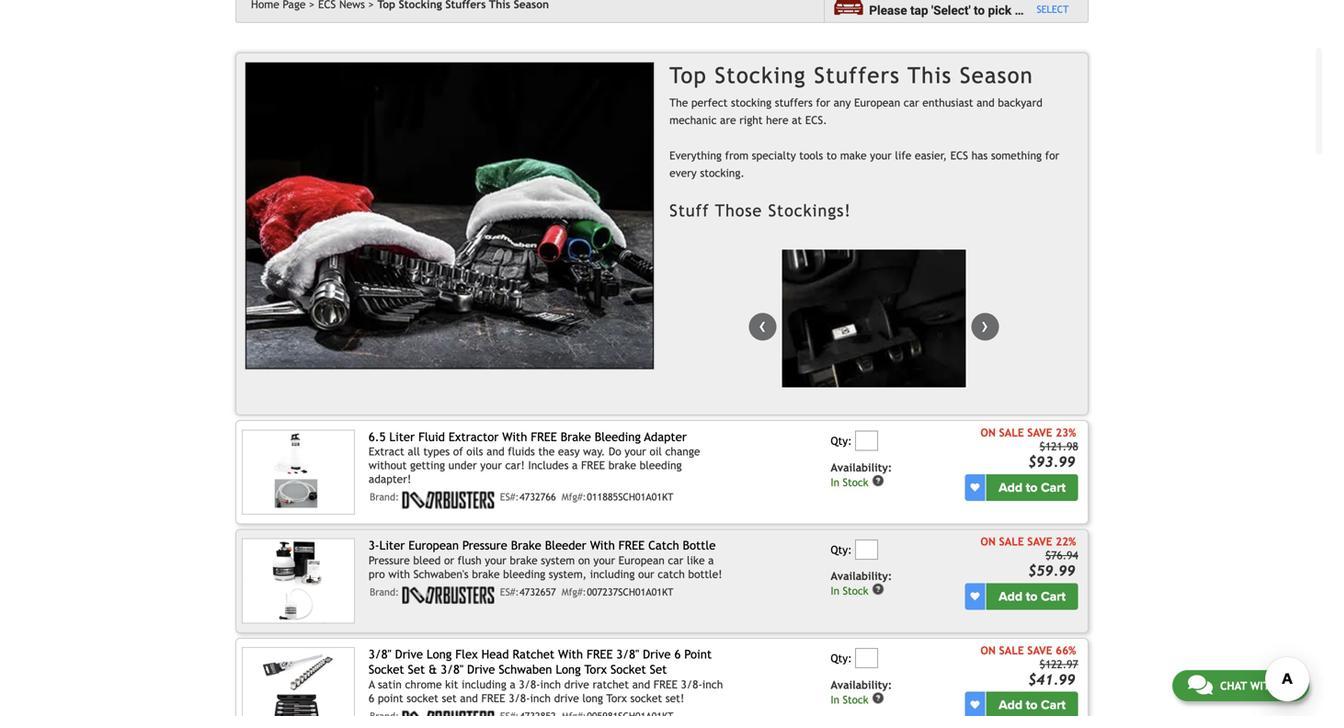 Task type: describe. For each thing, give the bounding box(es) containing it.
1 horizontal spatial pressure
[[463, 539, 508, 553]]

from
[[725, 149, 749, 162]]

on sale save 23% $121.98 $93.99
[[981, 427, 1079, 471]]

free down way.
[[581, 459, 605, 472]]

this
[[908, 62, 952, 88]]

chat with us
[[1220, 680, 1294, 693]]

free up the the
[[531, 430, 557, 444]]

$76.94
[[1046, 549, 1079, 562]]

free up set!
[[654, 678, 678, 691]]

adapter
[[644, 430, 687, 444]]

system,
[[549, 568, 587, 581]]

bleed
[[413, 554, 441, 567]]

availability: in stock for $59.99
[[831, 570, 892, 598]]

easier,
[[915, 149, 947, 162]]

› link
[[972, 313, 999, 341]]

1 vertical spatial drive
[[554, 692, 579, 705]]

change
[[665, 445, 700, 458]]

stuffers
[[814, 62, 900, 88]]

to for $93.99
[[1026, 480, 1038, 496]]

a inside the 6.5 liter fluid extractor with free brake bleeding adapter extract all types of oils and fluids the easy way. do your oil change without getting under your car! includes a free brake bleeding adapter!
[[572, 459, 578, 472]]

es#: for $93.99
[[500, 492, 519, 503]]

comments image
[[1188, 674, 1213, 696]]

stuff
[[670, 201, 710, 220]]

0 vertical spatial drive
[[564, 678, 589, 691]]

the
[[538, 445, 555, 458]]

6.5
[[369, 430, 386, 444]]

sale for $41.99
[[999, 644, 1024, 657]]

add to cart for $41.99
[[999, 698, 1066, 713]]

all
[[408, 445, 420, 458]]

on sale save 22% $76.94 $59.99
[[981, 535, 1079, 580]]

to for $41.99
[[1026, 698, 1038, 713]]

to left pick
[[974, 3, 985, 18]]

1 horizontal spatial 3/8"
[[441, 663, 464, 677]]

a
[[369, 678, 375, 691]]

qty: for $59.99
[[831, 543, 852, 556]]

007237sch01a01kt
[[587, 587, 674, 598]]

0 horizontal spatial brake
[[472, 568, 500, 581]]

in for $59.99
[[831, 585, 840, 598]]

backyard
[[998, 96, 1043, 109]]

cart for $93.99
[[1041, 480, 1066, 496]]

fluids
[[508, 445, 535, 458]]

3-liter european pressure brake bleeder with free catch bottle link
[[369, 539, 716, 553]]

brake inside the 6.5 liter fluid extractor with free brake bleeding adapter extract all types of oils and fluids the easy way. do your oil change without getting under your car! includes a free brake bleeding adapter!
[[609, 459, 636, 472]]

4732657
[[520, 587, 556, 598]]

your right 'on' at the bottom left of the page
[[594, 554, 615, 567]]

schwaben
[[499, 663, 552, 677]]

flush
[[458, 554, 482, 567]]

3 doorbusters - corporate logo image from the top
[[402, 711, 494, 717]]

system
[[541, 554, 575, 567]]

question sign image
[[872, 583, 885, 596]]

stocking
[[731, 96, 772, 109]]

0 horizontal spatial long
[[427, 648, 452, 662]]

head
[[482, 648, 509, 662]]

add for $93.99
[[999, 480, 1023, 496]]

like
[[687, 554, 705, 567]]

chat with us link
[[1173, 671, 1310, 702]]

top
[[670, 62, 707, 88]]

oils
[[467, 445, 483, 458]]

save for $93.99
[[1028, 427, 1053, 439]]

easy
[[558, 445, 580, 458]]

$41.99
[[1028, 672, 1076, 689]]

66%
[[1056, 644, 1076, 657]]

or
[[444, 554, 454, 567]]

qty: for $41.99
[[831, 652, 852, 665]]

add to wish list image for $93.99
[[971, 483, 980, 492]]

add to cart button for $59.99
[[986, 583, 1079, 610]]

free up ratchet
[[587, 648, 613, 662]]

1 set from the left
[[408, 663, 425, 677]]

flex
[[456, 648, 478, 662]]

select link
[[1037, 3, 1069, 16]]

es#4732657 - 007237sch01a01kt - 3-liter european pressure brake bleeder with free catch bottle - pressure bleed or flush your brake system on your european car like a pro with schwaben's brake bleeding system, including our catch bottle! - doorbusters - audi bmw volkswagen mercedes benz mini porsche image
[[242, 539, 355, 624]]

your down oils
[[480, 459, 502, 472]]

liter for $93.99
[[389, 430, 415, 444]]

sale for $93.99
[[999, 427, 1024, 439]]

please tap 'select' to pick a vehicle
[[869, 3, 1065, 18]]

mfg#: for $59.99
[[562, 587, 586, 598]]

'select'
[[932, 3, 971, 18]]

set!
[[666, 692, 685, 705]]

kit
[[445, 678, 458, 691]]

bottle!
[[688, 568, 723, 581]]

do
[[609, 445, 621, 458]]

car inside 3-liter european pressure brake bleeder with free catch bottle pressure bleed or flush your brake system on your european car like a pro with schwaben's brake bleeding system, including our catch bottle!
[[668, 554, 684, 567]]

4732766
[[520, 492, 556, 503]]

ratchet
[[513, 648, 555, 662]]

including inside 3/8" drive long flex head ratchet with free 3/8" drive 6 point socket set & 3/8" drive schwaben long torx socket set a satin chrome kit including a 3/8-inch drive ratchet and free 3/8-inch 6 point socket set and free 3/8-inch drive long torx socket set!
[[462, 678, 507, 691]]

getting
[[410, 459, 445, 472]]

with left "us"
[[1251, 680, 1278, 693]]

stockings!
[[768, 201, 852, 220]]

add to cart button for $93.99
[[986, 474, 1079, 501]]

extract
[[369, 445, 405, 458]]

your right flush
[[485, 554, 507, 567]]

$59.99
[[1028, 563, 1076, 580]]

are
[[720, 114, 736, 126]]

every
[[670, 167, 697, 179]]

a inside 3/8" drive long flex head ratchet with free 3/8" drive 6 point socket set & 3/8" drive schwaben long torx socket set a satin chrome kit including a 3/8-inch drive ratchet and free 3/8-inch 6 point socket set and free 3/8-inch drive long torx socket set!
[[510, 678, 516, 691]]

sale for $59.99
[[999, 535, 1024, 548]]

and inside the 6.5 liter fluid extractor with free brake bleeding adapter extract all types of oils and fluids the easy way. do your oil change without getting under your car! includes a free brake bleeding adapter!
[[487, 445, 505, 458]]

6.5 liter fluid extractor with free brake bleeding adapter extract all types of oils and fluids the easy way. do your oil change without getting under your car! includes a free brake bleeding adapter!
[[369, 430, 700, 486]]

0 vertical spatial torx
[[585, 663, 607, 677]]

a inside 3-liter european pressure brake bleeder with free catch bottle pressure bleed or flush your brake system on your european car like a pro with schwaben's brake bleeding system, including our catch bottle!
[[708, 554, 714, 567]]

vehicle
[[1025, 3, 1065, 18]]

please
[[869, 3, 907, 18]]

bleeding inside 3-liter european pressure brake bleeder with free catch bottle pressure bleed or flush your brake system on your european car like a pro with schwaben's brake bleeding system, including our catch bottle!
[[503, 568, 546, 581]]

cart for $41.99
[[1041, 698, 1066, 713]]

mfg#: for $93.99
[[562, 492, 586, 503]]

specialty
[[752, 149, 796, 162]]

life
[[895, 149, 912, 162]]

0 horizontal spatial drive
[[395, 648, 423, 662]]

car!
[[505, 459, 525, 472]]

stock for $93.99
[[843, 476, 869, 489]]

1 horizontal spatial european
[[619, 554, 665, 567]]

extractor
[[449, 430, 499, 444]]

under
[[449, 459, 477, 472]]

set
[[442, 692, 457, 705]]

add for $59.99
[[999, 589, 1023, 605]]

catch
[[658, 568, 685, 581]]

in for $93.99
[[831, 476, 840, 489]]

european inside the perfect stocking stuffers for any european car enthusiast and backyard mechanic are right here at ecs.
[[854, 96, 901, 109]]

&
[[429, 663, 437, 677]]

pick
[[988, 3, 1012, 18]]

1 horizontal spatial brake
[[510, 554, 538, 567]]

catch
[[649, 539, 679, 553]]

bleeder
[[545, 539, 587, 553]]

on
[[578, 554, 590, 567]]

including inside 3-liter european pressure brake bleeder with free catch bottle pressure bleed or flush your brake system on your european car like a pro with schwaben's brake bleeding system, including our catch bottle!
[[590, 568, 635, 581]]

something
[[991, 149, 1042, 162]]

free down schwaben in the left bottom of the page
[[481, 692, 506, 705]]

our
[[638, 568, 655, 581]]

$122.97
[[1040, 658, 1079, 671]]

add to cart for $59.99
[[999, 589, 1066, 605]]

car inside the perfect stocking stuffers for any european car enthusiast and backyard mechanic are right here at ecs.
[[904, 96, 920, 109]]

23%
[[1056, 427, 1076, 439]]

point
[[378, 692, 403, 705]]

2 horizontal spatial 3/8"
[[617, 648, 639, 662]]



Task type: locate. For each thing, give the bounding box(es) containing it.
0 vertical spatial qty:
[[831, 434, 852, 447]]

liter inside the 6.5 liter fluid extractor with free brake bleeding adapter extract all types of oils and fluids the easy way. do your oil change without getting under your car! includes a free brake bleeding adapter!
[[389, 430, 415, 444]]

1 horizontal spatial drive
[[467, 663, 495, 677]]

2 question sign image from the top
[[872, 692, 885, 705]]

to for $59.99
[[1026, 589, 1038, 605]]

on for $93.99
[[981, 427, 996, 439]]

save inside on sale save 23% $121.98 $93.99
[[1028, 427, 1053, 439]]

1 vertical spatial qty:
[[831, 543, 852, 556]]

None text field
[[856, 540, 879, 560]]

ecs
[[951, 149, 968, 162]]

$121.98
[[1040, 440, 1079, 453]]

0 vertical spatial liter
[[389, 430, 415, 444]]

3 save from the top
[[1028, 644, 1053, 657]]

types
[[423, 445, 450, 458]]

add to cart button down $41.99
[[986, 692, 1079, 717]]

2 socket from the left
[[631, 692, 662, 705]]

set up set!
[[650, 663, 667, 677]]

2 vertical spatial availability: in stock
[[831, 679, 892, 707]]

2 sale from the top
[[999, 535, 1024, 548]]

on inside on sale save 66% $122.97 $41.99
[[981, 644, 996, 657]]

the perfect stocking stuffers for any european car enthusiast and backyard mechanic are right here at ecs.
[[670, 96, 1043, 126]]

›
[[982, 313, 989, 337]]

pressure up flush
[[463, 539, 508, 553]]

sale left 23%
[[999, 427, 1024, 439]]

with right pro
[[388, 568, 410, 581]]

1 vertical spatial add to wish list image
[[971, 592, 980, 601]]

liter up pro
[[379, 539, 405, 553]]

2 vertical spatial add to cart
[[999, 698, 1066, 713]]

includes
[[528, 459, 569, 472]]

long right schwaben in the left bottom of the page
[[556, 663, 581, 677]]

question sign image for $41.99
[[872, 692, 885, 705]]

$93.99
[[1028, 454, 1076, 471]]

es#4732852 - 005981sch01a01kt - 3/8" drive long flex head ratchet with free 3/8" drive 6 point socket set & 3/8" drive schwaben long torx socket set - a satin chrome kit including a 3/8-inch drive ratchet and free 3/8-inch 6 point socket set and free 3/8-inch drive long torx socket set! - doorbusters - audi bmw volkswagen mercedes benz mini porsche image
[[242, 648, 355, 717]]

0 vertical spatial brake
[[561, 430, 591, 444]]

0 vertical spatial add to cart button
[[986, 474, 1079, 501]]

1 vertical spatial add to cart
[[999, 589, 1066, 605]]

sale inside on sale save 66% $122.97 $41.99
[[999, 644, 1024, 657]]

2 vertical spatial in
[[831, 694, 840, 707]]

0 horizontal spatial european
[[409, 539, 459, 553]]

cart
[[1041, 480, 1066, 496], [1041, 589, 1066, 605], [1041, 698, 1066, 713]]

1 availability: from the top
[[831, 461, 892, 474]]

add to cart button down the $59.99 at bottom
[[986, 583, 1079, 610]]

doorbusters - corporate logo image for $59.99
[[402, 587, 494, 604]]

3 availability: from the top
[[831, 679, 892, 692]]

sale left 22%
[[999, 535, 1024, 548]]

chrome
[[405, 678, 442, 691]]

a down easy
[[572, 459, 578, 472]]

1 vertical spatial european
[[409, 539, 459, 553]]

qty: for $93.99
[[831, 434, 852, 447]]

1 socket from the left
[[407, 692, 439, 705]]

save up $122.97 at bottom right
[[1028, 644, 1053, 657]]

2 brand: from the top
[[370, 587, 399, 598]]

car down this
[[904, 96, 920, 109]]

set up the chrome
[[408, 663, 425, 677]]

0 vertical spatial brake
[[609, 459, 636, 472]]

brake up system
[[511, 539, 542, 553]]

availability: for $93.99
[[831, 461, 892, 474]]

stock
[[843, 476, 869, 489], [843, 585, 869, 598], [843, 694, 869, 707]]

brand: down pro
[[370, 587, 399, 598]]

cart down $93.99
[[1041, 480, 1066, 496]]

to right tools
[[827, 149, 837, 162]]

es#: for $59.99
[[500, 587, 519, 598]]

add
[[999, 480, 1023, 496], [999, 589, 1023, 605], [999, 698, 1023, 713]]

fluid
[[419, 430, 445, 444]]

of
[[453, 445, 463, 458]]

availability: in stock for $41.99
[[831, 679, 892, 707]]

brake inside the 6.5 liter fluid extractor with free brake bleeding adapter extract all types of oils and fluids the easy way. do your oil change without getting under your car! includes a free brake bleeding adapter!
[[561, 430, 591, 444]]

2 set from the left
[[650, 663, 667, 677]]

availability: for $59.99
[[831, 570, 892, 583]]

brake
[[609, 459, 636, 472], [510, 554, 538, 567], [472, 568, 500, 581]]

with inside the 6.5 liter fluid extractor with free brake bleeding adapter extract all types of oils and fluids the easy way. do your oil change without getting under your car! includes a free brake bleeding adapter!
[[502, 430, 527, 444]]

‹
[[759, 313, 766, 337]]

inch down point
[[703, 678, 723, 691]]

on left 23%
[[981, 427, 996, 439]]

save inside "on sale save 22% $76.94 $59.99"
[[1028, 535, 1053, 548]]

0 vertical spatial availability: in stock
[[831, 461, 892, 489]]

on for $59.99
[[981, 535, 996, 548]]

1 cart from the top
[[1041, 480, 1066, 496]]

3-
[[369, 539, 379, 553]]

top stocking stuffers this season
[[670, 62, 1034, 88]]

1 availability: in stock from the top
[[831, 461, 892, 489]]

3 sale from the top
[[999, 644, 1024, 657]]

0 vertical spatial sale
[[999, 427, 1024, 439]]

es#: left the 4732657 in the bottom of the page
[[500, 587, 519, 598]]

1 add to wish list image from the top
[[971, 483, 980, 492]]

stuffers
[[775, 96, 813, 109]]

011885sch01a01kt
[[587, 492, 674, 503]]

3/8-
[[519, 678, 540, 691], [681, 678, 703, 691], [509, 692, 530, 705]]

long up &
[[427, 648, 452, 662]]

0 horizontal spatial bleeding
[[503, 568, 546, 581]]

add down "on sale save 22% $76.94 $59.99"
[[999, 589, 1023, 605]]

adapter!
[[369, 473, 411, 486]]

3/8" up kit
[[441, 663, 464, 677]]

3 add to wish list image from the top
[[971, 701, 980, 710]]

2 qty: from the top
[[831, 543, 852, 556]]

mechanic
[[670, 114, 717, 126]]

stocking.
[[700, 167, 745, 179]]

6
[[675, 648, 681, 662], [369, 692, 375, 705]]

2 vertical spatial doorbusters - corporate logo image
[[402, 711, 494, 717]]

1 horizontal spatial brake
[[561, 430, 591, 444]]

0 vertical spatial 6
[[675, 648, 681, 662]]

here
[[766, 114, 789, 126]]

1 doorbusters - corporate logo image from the top
[[402, 492, 494, 509]]

1 vertical spatial stock
[[843, 585, 869, 598]]

3 qty: from the top
[[831, 652, 852, 665]]

liter up all
[[389, 430, 415, 444]]

bleeding down oil
[[640, 459, 682, 472]]

in
[[831, 476, 840, 489], [831, 585, 840, 598], [831, 694, 840, 707]]

and
[[977, 96, 995, 109], [487, 445, 505, 458], [632, 678, 650, 691], [460, 692, 478, 705]]

2 vertical spatial save
[[1028, 644, 1053, 657]]

bleeding inside the 6.5 liter fluid extractor with free brake bleeding adapter extract all types of oils and fluids the easy way. do your oil change without getting under your car! includes a free brake bleeding adapter!
[[640, 459, 682, 472]]

1 horizontal spatial car
[[904, 96, 920, 109]]

es#: 4732766 mfg#: 011885sch01a01kt
[[500, 492, 674, 503]]

cart for $59.99
[[1041, 589, 1066, 605]]

drive down head
[[467, 663, 495, 677]]

bleeding
[[595, 430, 641, 444]]

brake down the do at the bottom left of the page
[[609, 459, 636, 472]]

1 vertical spatial brand:
[[370, 587, 399, 598]]

socket
[[407, 692, 439, 705], [631, 692, 662, 705]]

1 es#: from the top
[[500, 492, 519, 503]]

2 vertical spatial add to cart button
[[986, 692, 1079, 717]]

1 save from the top
[[1028, 427, 1053, 439]]

1 horizontal spatial socket
[[611, 663, 646, 677]]

es#: 4732657 mfg#: 007237sch01a01kt
[[500, 587, 674, 598]]

1 vertical spatial add
[[999, 589, 1023, 605]]

0 vertical spatial availability:
[[831, 461, 892, 474]]

2 es#: from the top
[[500, 587, 519, 598]]

add to wish list image for $41.99
[[971, 701, 980, 710]]

1 vertical spatial car
[[668, 554, 684, 567]]

3 cart from the top
[[1041, 698, 1066, 713]]

on sale save 66% $122.97 $41.99
[[981, 644, 1079, 689]]

2 vertical spatial cart
[[1041, 698, 1066, 713]]

socket up satin
[[369, 663, 404, 677]]

add to cart button for $41.99
[[986, 692, 1079, 717]]

pressure
[[463, 539, 508, 553], [369, 554, 410, 567]]

0 horizontal spatial 6
[[369, 692, 375, 705]]

1 vertical spatial including
[[462, 678, 507, 691]]

1 vertical spatial question sign image
[[872, 692, 885, 705]]

at
[[792, 114, 802, 126]]

3/8"
[[369, 648, 392, 662], [617, 648, 639, 662], [441, 663, 464, 677]]

brake up easy
[[561, 430, 591, 444]]

es#: left '4732766'
[[500, 492, 519, 503]]

add to cart
[[999, 480, 1066, 496], [999, 589, 1066, 605], [999, 698, 1066, 713]]

doorbusters - corporate logo image
[[402, 492, 494, 509], [402, 587, 494, 604], [402, 711, 494, 717]]

2 add to cart from the top
[[999, 589, 1066, 605]]

stuff those stockings!
[[670, 201, 852, 220]]

doorbusters - corporate logo image for $93.99
[[402, 492, 494, 509]]

0 vertical spatial for
[[816, 96, 831, 109]]

on left 22%
[[981, 535, 996, 548]]

0 vertical spatial question sign image
[[872, 474, 885, 487]]

on for $41.99
[[981, 644, 996, 657]]

2 horizontal spatial drive
[[643, 648, 671, 662]]

0 vertical spatial add
[[999, 480, 1023, 496]]

free inside 3-liter european pressure brake bleeder with free catch bottle pressure bleed or flush your brake system on your european car like a pro with schwaben's brake bleeding system, including our catch bottle!
[[619, 539, 645, 553]]

to inside everything from specialty tools to make your life easier, ecs has something for every stocking.
[[827, 149, 837, 162]]

on inside on sale save 23% $121.98 $93.99
[[981, 427, 996, 439]]

1 vertical spatial on
[[981, 535, 996, 548]]

satin
[[378, 678, 402, 691]]

0 vertical spatial cart
[[1041, 480, 1066, 496]]

socket up ratchet
[[611, 663, 646, 677]]

1 add from the top
[[999, 480, 1023, 496]]

0 vertical spatial european
[[854, 96, 901, 109]]

1 vertical spatial for
[[1045, 149, 1060, 162]]

add to cart down $41.99
[[999, 698, 1066, 713]]

add down on sale save 66% $122.97 $41.99 at right
[[999, 698, 1023, 713]]

to down $41.99
[[1026, 698, 1038, 713]]

0 horizontal spatial brake
[[511, 539, 542, 553]]

torx up ratchet
[[585, 663, 607, 677]]

save for $41.99
[[1028, 644, 1053, 657]]

torx
[[585, 663, 607, 677], [607, 692, 627, 705]]

brand: down adapter!
[[370, 492, 399, 503]]

2 save from the top
[[1028, 535, 1053, 548]]

1 horizontal spatial set
[[650, 663, 667, 677]]

make
[[840, 149, 867, 162]]

your
[[870, 149, 892, 162], [625, 445, 646, 458], [480, 459, 502, 472], [485, 554, 507, 567], [594, 554, 615, 567]]

3 add to cart button from the top
[[986, 692, 1079, 717]]

without
[[369, 459, 407, 472]]

save for $59.99
[[1028, 535, 1053, 548]]

0 vertical spatial es#:
[[500, 492, 519, 503]]

bleeding up the 4732657 in the bottom of the page
[[503, 568, 546, 581]]

2 vertical spatial availability:
[[831, 679, 892, 692]]

free
[[531, 430, 557, 444], [581, 459, 605, 472], [619, 539, 645, 553], [587, 648, 613, 662], [654, 678, 678, 691], [481, 692, 506, 705]]

3 on from the top
[[981, 644, 996, 657]]

your left life
[[870, 149, 892, 162]]

2 horizontal spatial brake
[[609, 459, 636, 472]]

1 vertical spatial mfg#:
[[562, 587, 586, 598]]

availability: in stock
[[831, 461, 892, 489], [831, 570, 892, 598], [831, 679, 892, 707]]

22%
[[1056, 535, 1076, 548]]

european up our
[[619, 554, 665, 567]]

1 on from the top
[[981, 427, 996, 439]]

inch down '3/8" drive long flex head ratchet with free 3/8" drive 6 point socket set & 3/8" drive schwaben long torx socket set' link
[[540, 678, 561, 691]]

ratchet
[[593, 678, 629, 691]]

0 horizontal spatial set
[[408, 663, 425, 677]]

cart down $41.99
[[1041, 698, 1066, 713]]

0 vertical spatial add to cart
[[999, 480, 1066, 496]]

1 vertical spatial long
[[556, 663, 581, 677]]

1 vertical spatial pressure
[[369, 554, 410, 567]]

with inside 3/8" drive long flex head ratchet with free 3/8" drive 6 point socket set & 3/8" drive schwaben long torx socket set a satin chrome kit including a 3/8-inch drive ratchet and free 3/8-inch 6 point socket set and free 3/8-inch drive long torx socket set!
[[558, 648, 583, 662]]

brand: for $93.99
[[370, 492, 399, 503]]

way.
[[583, 445, 605, 458]]

sale
[[999, 427, 1024, 439], [999, 535, 1024, 548], [999, 644, 1024, 657]]

the
[[670, 96, 688, 109]]

brake inside 3-liter european pressure brake bleeder with free catch bottle pressure bleed or flush your brake system on your european car like a pro with schwaben's brake bleeding system, including our catch bottle!
[[511, 539, 542, 553]]

1 stock from the top
[[843, 476, 869, 489]]

3 in from the top
[[831, 694, 840, 707]]

add to cart down the $59.99 at bottom
[[999, 589, 1066, 605]]

0 vertical spatial doorbusters - corporate logo image
[[402, 492, 494, 509]]

liter for $59.99
[[379, 539, 405, 553]]

season
[[960, 62, 1034, 88]]

2 vertical spatial qty:
[[831, 652, 852, 665]]

2 add to cart button from the top
[[986, 583, 1079, 610]]

1 vertical spatial save
[[1028, 535, 1053, 548]]

2 stock from the top
[[843, 585, 869, 598]]

2 add from the top
[[999, 589, 1023, 605]]

1 vertical spatial availability:
[[831, 570, 892, 583]]

1 sale from the top
[[999, 427, 1024, 439]]

1 vertical spatial add to cart button
[[986, 583, 1079, 610]]

your inside everything from specialty tools to make your life easier, ecs has something for every stocking.
[[870, 149, 892, 162]]

to down $93.99
[[1026, 480, 1038, 496]]

2 mfg#: from the top
[[562, 587, 586, 598]]

2 availability: from the top
[[831, 570, 892, 583]]

0 horizontal spatial including
[[462, 678, 507, 691]]

and right oils
[[487, 445, 505, 458]]

1 vertical spatial brake
[[510, 554, 538, 567]]

2 vertical spatial add
[[999, 698, 1023, 713]]

for right something
[[1045, 149, 1060, 162]]

3/8" drive long flex head ratchet with free 3/8" drive 6 point socket set & 3/8" drive schwaben long torx socket set a satin chrome kit including a 3/8-inch drive ratchet and free 3/8-inch 6 point socket set and free 3/8-inch drive long torx socket set!
[[369, 648, 723, 705]]

drive left point
[[643, 648, 671, 662]]

liter inside 3-liter european pressure brake bleeder with free catch bottle pressure bleed or flush your brake system on your european car like a pro with schwaben's brake bleeding system, including our catch bottle!
[[379, 539, 405, 553]]

2 on from the top
[[981, 535, 996, 548]]

None text field
[[856, 431, 879, 451], [856, 649, 879, 669], [856, 431, 879, 451], [856, 649, 879, 669]]

including down head
[[462, 678, 507, 691]]

save up $76.94
[[1028, 535, 1053, 548]]

add down on sale save 23% $121.98 $93.99
[[999, 480, 1023, 496]]

0 vertical spatial on
[[981, 427, 996, 439]]

bottle
[[683, 539, 716, 553]]

add to wish list image for $59.99
[[971, 592, 980, 601]]

3-liter european pressure brake bleeder with free catch bottle pressure bleed or flush your brake system on your european car like a pro with schwaben's brake bleeding system, including our catch bottle!
[[369, 539, 723, 581]]

drive up the chrome
[[395, 648, 423, 662]]

with up 'on' at the bottom left of the page
[[590, 539, 615, 553]]

1 vertical spatial doorbusters - corporate logo image
[[402, 587, 494, 604]]

0 vertical spatial add to wish list image
[[971, 483, 980, 492]]

doorbusters - corporate logo image down under
[[402, 492, 494, 509]]

3 add from the top
[[999, 698, 1023, 713]]

2 vertical spatial brake
[[472, 568, 500, 581]]

schwaben's
[[414, 568, 469, 581]]

3 stock from the top
[[843, 694, 869, 707]]

1 vertical spatial 6
[[369, 692, 375, 705]]

6.5 liter fluid extractor with free brake bleeding adapter link
[[369, 430, 687, 444]]

pressure up pro
[[369, 554, 410, 567]]

and inside the perfect stocking stuffers for any european car enthusiast and backyard mechanic are right here at ecs.
[[977, 96, 995, 109]]

free up our
[[619, 539, 645, 553]]

availability: in stock for $93.99
[[831, 461, 892, 489]]

on left 66%
[[981, 644, 996, 657]]

mfg#: right '4732766'
[[562, 492, 586, 503]]

0 vertical spatial brand:
[[370, 492, 399, 503]]

2 cart from the top
[[1041, 589, 1066, 605]]

1 vertical spatial sale
[[999, 535, 1024, 548]]

european down stuffers
[[854, 96, 901, 109]]

and right ratchet
[[632, 678, 650, 691]]

save up $121.98
[[1028, 427, 1053, 439]]

sale inside on sale save 23% $121.98 $93.99
[[999, 427, 1024, 439]]

2 vertical spatial add to wish list image
[[971, 701, 980, 710]]

everything
[[670, 149, 722, 162]]

add to wish list image
[[971, 483, 980, 492], [971, 592, 980, 601], [971, 701, 980, 710]]

and down "season"
[[977, 96, 995, 109]]

stock for $41.99
[[843, 694, 869, 707]]

add for $41.99
[[999, 698, 1023, 713]]

1 horizontal spatial bleeding
[[640, 459, 682, 472]]

for inside the perfect stocking stuffers for any european car enthusiast and backyard mechanic are right here at ecs.
[[816, 96, 831, 109]]

with right the ratchet
[[558, 648, 583, 662]]

0 vertical spatial save
[[1028, 427, 1053, 439]]

liter
[[389, 430, 415, 444], [379, 539, 405, 553]]

0 vertical spatial bleeding
[[640, 459, 682, 472]]

car up the catch
[[668, 554, 684, 567]]

2 horizontal spatial european
[[854, 96, 901, 109]]

on
[[981, 427, 996, 439], [981, 535, 996, 548], [981, 644, 996, 657]]

a up bottle!
[[708, 554, 714, 567]]

and right set
[[460, 692, 478, 705]]

for inside everything from specialty tools to make your life easier, ecs has something for every stocking.
[[1045, 149, 1060, 162]]

mfg#: down system, at left bottom
[[562, 587, 586, 598]]

0 horizontal spatial car
[[668, 554, 684, 567]]

cart down the $59.99 at bottom
[[1041, 589, 1066, 605]]

us
[[1281, 680, 1294, 693]]

including up 007237sch01a01kt
[[590, 568, 635, 581]]

for up ecs.
[[816, 96, 831, 109]]

socket left set!
[[631, 692, 662, 705]]

brake down flush
[[472, 568, 500, 581]]

drive left long at the bottom left of page
[[554, 692, 579, 705]]

0 vertical spatial mfg#:
[[562, 492, 586, 503]]

1 mfg#: from the top
[[562, 492, 586, 503]]

1 socket from the left
[[369, 663, 404, 677]]

0 horizontal spatial socket
[[407, 692, 439, 705]]

long
[[427, 648, 452, 662], [556, 663, 581, 677]]

0 vertical spatial long
[[427, 648, 452, 662]]

3/8" up a
[[369, 648, 392, 662]]

1 question sign image from the top
[[872, 474, 885, 487]]

tools
[[800, 149, 823, 162]]

0 horizontal spatial 3/8"
[[369, 648, 392, 662]]

‹ link
[[749, 313, 777, 341]]

question sign image for $93.99
[[872, 474, 885, 487]]

6 left point
[[675, 648, 681, 662]]

0 horizontal spatial pressure
[[369, 554, 410, 567]]

1 brand: from the top
[[370, 492, 399, 503]]

3/8" up ratchet
[[617, 648, 639, 662]]

1 in from the top
[[831, 476, 840, 489]]

1 horizontal spatial 6
[[675, 648, 681, 662]]

2 doorbusters - corporate logo image from the top
[[402, 587, 494, 604]]

1 vertical spatial bleeding
[[503, 568, 546, 581]]

inch down schwaben in the left bottom of the page
[[530, 692, 551, 705]]

2 availability: in stock from the top
[[831, 570, 892, 598]]

chat
[[1220, 680, 1247, 693]]

sale inside "on sale save 22% $76.94 $59.99"
[[999, 535, 1024, 548]]

0 vertical spatial stock
[[843, 476, 869, 489]]

0 vertical spatial in
[[831, 476, 840, 489]]

brake
[[561, 430, 591, 444], [511, 539, 542, 553]]

brake down 3-liter european pressure brake bleeder with free catch bottle link at the bottom of page
[[510, 554, 538, 567]]

1 vertical spatial es#:
[[500, 587, 519, 598]]

2 add to wish list image from the top
[[971, 592, 980, 601]]

socket down the chrome
[[407, 692, 439, 705]]

in for $41.99
[[831, 694, 840, 707]]

1 add to cart button from the top
[[986, 474, 1079, 501]]

3 add to cart from the top
[[999, 698, 1066, 713]]

2 socket from the left
[[611, 663, 646, 677]]

3/8" drive long flex head ratchet with free 3/8" drive 6 point socket set & 3/8" drive schwaben long torx socket set link
[[369, 648, 712, 677]]

add to cart for $93.99
[[999, 480, 1066, 496]]

everything from specialty tools to make your life easier, ecs has something for every stocking.
[[670, 149, 1060, 179]]

2 vertical spatial on
[[981, 644, 996, 657]]

select
[[1037, 3, 1069, 15]]

1 horizontal spatial long
[[556, 663, 581, 677]]

1 vertical spatial in
[[831, 585, 840, 598]]

brand: for $59.99
[[370, 587, 399, 598]]

your left oil
[[625, 445, 646, 458]]

0 vertical spatial car
[[904, 96, 920, 109]]

availability: for $41.99
[[831, 679, 892, 692]]

question sign image
[[872, 474, 885, 487], [872, 692, 885, 705]]

doorbusters - corporate logo image down set
[[402, 711, 494, 717]]

1 horizontal spatial including
[[590, 568, 635, 581]]

2 vertical spatial stock
[[843, 694, 869, 707]]

add to cart down $93.99
[[999, 480, 1066, 496]]

torx down ratchet
[[607, 692, 627, 705]]

1 vertical spatial cart
[[1041, 589, 1066, 605]]

european up bleed
[[409, 539, 459, 553]]

has
[[972, 149, 988, 162]]

add to cart button down $93.99
[[986, 474, 1079, 501]]

right
[[740, 114, 763, 126]]

stocking
[[715, 62, 807, 88]]

0 horizontal spatial socket
[[369, 663, 404, 677]]

a right pick
[[1015, 3, 1022, 18]]

european
[[854, 96, 901, 109], [409, 539, 459, 553], [619, 554, 665, 567]]

a down schwaben in the left bottom of the page
[[510, 678, 516, 691]]

with up fluids
[[502, 430, 527, 444]]

2 vertical spatial sale
[[999, 644, 1024, 657]]

save
[[1028, 427, 1053, 439], [1028, 535, 1053, 548], [1028, 644, 1053, 657]]

save inside on sale save 66% $122.97 $41.99
[[1028, 644, 1053, 657]]

3 availability: in stock from the top
[[831, 679, 892, 707]]

1 add to cart from the top
[[999, 480, 1066, 496]]

sale left 66%
[[999, 644, 1024, 657]]

0 vertical spatial pressure
[[463, 539, 508, 553]]

on inside "on sale save 22% $76.94 $59.99"
[[981, 535, 996, 548]]

6 down a
[[369, 692, 375, 705]]

es#4732766 - 011885sch01a01kt - 6.5 liter fluid extractor with free brake bleeding adapter - extract all types of oils and fluids the easy way. do your oil change without getting under your car! includes a free brake bleeding adapter! - doorbusters - audi bmw volkswagen mercedes benz mini porsche image
[[242, 430, 355, 515]]

doorbusters - corporate logo image down the "schwaben's"
[[402, 587, 494, 604]]

1 qty: from the top
[[831, 434, 852, 447]]

1 vertical spatial torx
[[607, 692, 627, 705]]

to down the $59.99 at bottom
[[1026, 589, 1038, 605]]

stock for $59.99
[[843, 585, 869, 598]]

oil
[[650, 445, 662, 458]]

2 in from the top
[[831, 585, 840, 598]]



Task type: vqa. For each thing, say whether or not it's contained in the screenshot.
bottommost 6
yes



